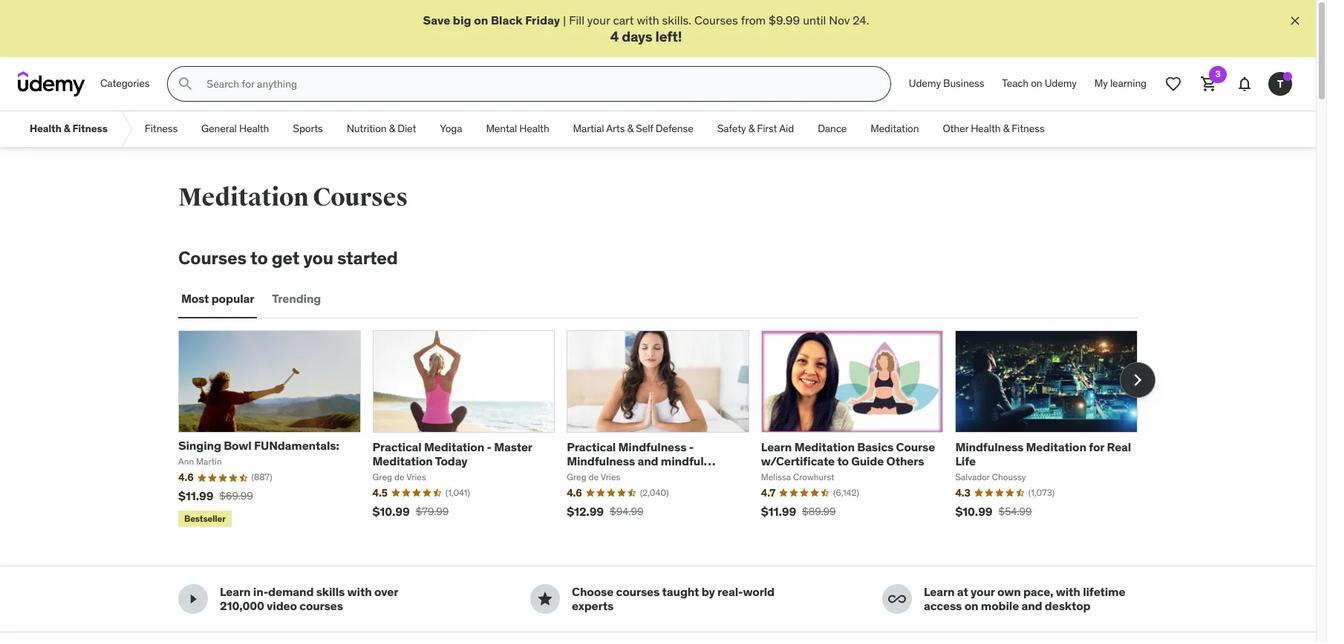 Task type: describe. For each thing, give the bounding box(es) containing it.
other
[[943, 122, 968, 135]]

on inside save big on black friday | fill your cart with skills. courses from $9.99 until nov 24. 4 days left!
[[474, 13, 488, 27]]

courses inside choose courses taught by real-world experts
[[616, 585, 660, 599]]

most popular
[[181, 291, 254, 306]]

meditation inside learn meditation basics course w/certificate to guide others
[[794, 439, 855, 454]]

health for mental health
[[519, 122, 549, 135]]

choose courses taught by real-world experts
[[572, 585, 774, 614]]

nutrition & diet
[[347, 122, 416, 135]]

basics
[[857, 439, 894, 454]]

martial
[[573, 122, 604, 135]]

general health
[[201, 122, 269, 135]]

medium image
[[536, 591, 554, 608]]

video
[[267, 599, 297, 614]]

demand
[[268, 585, 314, 599]]

3
[[1215, 68, 1220, 80]]

health & fitness link
[[18, 112, 119, 147]]

diet
[[397, 122, 416, 135]]

notifications image
[[1236, 75, 1254, 93]]

teach
[[1002, 77, 1029, 90]]

arrow pointing to subcategory menu links image
[[119, 112, 133, 147]]

friday
[[525, 13, 560, 27]]

choose
[[572, 585, 614, 599]]

you have alerts image
[[1283, 72, 1292, 81]]

you
[[303, 247, 333, 270]]

meditation left master
[[424, 439, 484, 454]]

and inside 'learn at your own pace, with lifetime access on mobile and desktop'
[[1021, 599, 1042, 614]]

course
[[896, 439, 935, 454]]

left!
[[655, 28, 682, 46]]

own
[[997, 585, 1021, 599]]

meditation inside mindfulness meditation for real life
[[1026, 439, 1086, 454]]

nutrition & diet link
[[335, 112, 428, 147]]

big
[[453, 13, 471, 27]]

3 link
[[1191, 66, 1227, 102]]

meditation courses
[[178, 182, 408, 213]]

shopping cart with 3 items image
[[1200, 75, 1218, 93]]

get
[[272, 247, 300, 270]]

singing bowl fundamentals: link
[[178, 438, 339, 453]]

trending button
[[269, 281, 324, 317]]

- for meditation
[[487, 439, 492, 454]]

from
[[741, 13, 766, 27]]

started
[[337, 247, 398, 270]]

mobile
[[981, 599, 1019, 614]]

learn meditation basics course w/certificate to guide others link
[[761, 439, 935, 469]]

health & fitness
[[30, 122, 108, 135]]

my
[[1094, 77, 1108, 90]]

0 horizontal spatial courses
[[178, 247, 247, 270]]

life
[[955, 454, 976, 469]]

practical mindfulness - mindfulness and mindful meditation
[[567, 439, 704, 483]]

black
[[491, 13, 522, 27]]

categories button
[[91, 66, 158, 102]]

udemy business link
[[900, 66, 993, 102]]

w/certificate
[[761, 454, 835, 469]]

access
[[924, 599, 962, 614]]

real-
[[717, 585, 743, 599]]

mental health
[[486, 122, 549, 135]]

next image
[[1126, 369, 1150, 392]]

practical for practical mindfulness - mindfulness and mindful meditation
[[567, 439, 616, 454]]

learn for learn at your own pace, with lifetime access on mobile and desktop
[[924, 585, 955, 599]]

until
[[803, 13, 826, 27]]

learn meditation basics course w/certificate to guide others
[[761, 439, 935, 469]]

other health & fitness link
[[931, 112, 1056, 147]]

practical meditation - master meditation today link
[[372, 439, 532, 469]]

defense
[[656, 122, 693, 135]]

fitness link
[[133, 112, 189, 147]]

|
[[563, 13, 566, 27]]

skills.
[[662, 13, 691, 27]]

dance
[[818, 122, 847, 135]]

meditation down "general health" link
[[178, 182, 308, 213]]

4
[[610, 28, 619, 46]]

courses inside learn in-demand skills with over 210,000 video courses
[[299, 599, 343, 614]]

martial arts & self defense link
[[561, 112, 705, 147]]

with inside learn in-demand skills with over 210,000 video courses
[[347, 585, 372, 599]]

desktop
[[1045, 599, 1090, 614]]

with inside save big on black friday | fill your cart with skills. courses from $9.99 until nov 24. 4 days left!
[[637, 13, 659, 27]]

mindful
[[661, 454, 704, 469]]

& for nutrition
[[389, 122, 395, 135]]

and inside practical mindfulness - mindfulness and mindful meditation
[[637, 454, 658, 469]]

learn for learn meditation basics course w/certificate to guide others
[[761, 439, 792, 454]]

close image
[[1288, 13, 1303, 28]]

medium image for learn in-demand skills with over 210,000 video courses
[[184, 591, 202, 608]]

1 fitness from the left
[[72, 122, 108, 135]]

nov
[[829, 13, 850, 27]]

sports
[[293, 122, 323, 135]]

0 horizontal spatial to
[[250, 247, 268, 270]]

business
[[943, 77, 984, 90]]

meditation link
[[859, 112, 931, 147]]

safety & first aid link
[[705, 112, 806, 147]]

courses inside save big on black friday | fill your cart with skills. courses from $9.99 until nov 24. 4 days left!
[[694, 13, 738, 27]]

& for health
[[64, 122, 70, 135]]

carousel element
[[178, 330, 1155, 530]]

courses to get you started
[[178, 247, 398, 270]]

t link
[[1262, 66, 1298, 102]]

practical for practical meditation - master meditation today
[[372, 439, 421, 454]]

2 udemy from the left
[[1045, 77, 1077, 90]]

mental health link
[[474, 112, 561, 147]]

my learning link
[[1086, 66, 1155, 102]]

your inside save big on black friday | fill your cart with skills. courses from $9.99 until nov 24. 4 days left!
[[587, 13, 610, 27]]

teach on udemy
[[1002, 77, 1077, 90]]

mindfulness meditation for real life
[[955, 439, 1131, 469]]

1 vertical spatial courses
[[313, 182, 408, 213]]

t
[[1277, 77, 1283, 90]]

1 vertical spatial on
[[1031, 77, 1042, 90]]

general
[[201, 122, 237, 135]]

medium image for learn at your own pace, with lifetime access on mobile and desktop
[[888, 591, 906, 608]]



Task type: vqa. For each thing, say whether or not it's contained in the screenshot.
Save
yes



Task type: locate. For each thing, give the bounding box(es) containing it.
self
[[636, 122, 653, 135]]

save big on black friday | fill your cart with skills. courses from $9.99 until nov 24. 4 days left!
[[423, 13, 869, 46]]

fitness left arrow pointing to subcategory menu links image
[[72, 122, 108, 135]]

at
[[957, 585, 968, 599]]

your inside 'learn at your own pace, with lifetime access on mobile and desktop'
[[971, 585, 995, 599]]

& inside health & fitness link
[[64, 122, 70, 135]]

2 - from the left
[[689, 439, 694, 454]]

courses left taught
[[616, 585, 660, 599]]

practical meditation - master meditation today
[[372, 439, 532, 469]]

3 fitness from the left
[[1012, 122, 1044, 135]]

2 horizontal spatial courses
[[694, 13, 738, 27]]

experts
[[572, 599, 613, 614]]

aid
[[779, 122, 794, 135]]

meditation left other on the top right of the page
[[870, 122, 919, 135]]

1 vertical spatial to
[[837, 454, 849, 469]]

& left first
[[748, 122, 755, 135]]

4 health from the left
[[971, 122, 1001, 135]]

0 vertical spatial courses
[[694, 13, 738, 27]]

health inside "general health" link
[[239, 122, 269, 135]]

by
[[702, 585, 715, 599]]

with up days
[[637, 13, 659, 27]]

medium image left access
[[888, 591, 906, 608]]

on inside 'learn at your own pace, with lifetime access on mobile and desktop'
[[964, 599, 978, 614]]

general health link
[[189, 112, 281, 147]]

to left guide
[[837, 454, 849, 469]]

udemy
[[909, 77, 941, 90], [1045, 77, 1077, 90]]

with right pace,
[[1056, 585, 1080, 599]]

& inside nutrition & diet link
[[389, 122, 395, 135]]

1 horizontal spatial with
[[637, 13, 659, 27]]

1 horizontal spatial udemy
[[1045, 77, 1077, 90]]

0 horizontal spatial -
[[487, 439, 492, 454]]

courses
[[616, 585, 660, 599], [299, 599, 343, 614]]

2 medium image from the left
[[888, 591, 906, 608]]

health right general
[[239, 122, 269, 135]]

categories
[[100, 77, 150, 90]]

health for other health & fitness
[[971, 122, 1001, 135]]

- inside practical mindfulness - mindfulness and mindful meditation
[[689, 439, 694, 454]]

mindfulness inside mindfulness meditation for real life
[[955, 439, 1023, 454]]

0 horizontal spatial on
[[474, 13, 488, 27]]

and
[[637, 454, 658, 469], [1021, 599, 1042, 614]]

teach on udemy link
[[993, 66, 1086, 102]]

in-
[[253, 585, 268, 599]]

with
[[637, 13, 659, 27], [347, 585, 372, 599], [1056, 585, 1080, 599]]

safety & first aid
[[717, 122, 794, 135]]

3 health from the left
[[519, 122, 549, 135]]

2 fitness from the left
[[145, 122, 178, 135]]

meditation left basics
[[794, 439, 855, 454]]

& for safety
[[748, 122, 755, 135]]

1 horizontal spatial learn
[[761, 439, 792, 454]]

& left diet
[[389, 122, 395, 135]]

with left over
[[347, 585, 372, 599]]

mindfulness
[[618, 439, 686, 454], [955, 439, 1023, 454], [567, 454, 635, 469]]

1 vertical spatial and
[[1021, 599, 1042, 614]]

1 health from the left
[[30, 122, 61, 135]]

health inside mental health "link"
[[519, 122, 549, 135]]

practical left 'today'
[[372, 439, 421, 454]]

0 vertical spatial and
[[637, 454, 658, 469]]

trending
[[272, 291, 321, 306]]

3 & from the left
[[627, 122, 633, 135]]

days
[[622, 28, 652, 46]]

health
[[30, 122, 61, 135], [239, 122, 269, 135], [519, 122, 549, 135], [971, 122, 1001, 135]]

fitness
[[72, 122, 108, 135], [145, 122, 178, 135], [1012, 122, 1044, 135]]

& down udemy image
[[64, 122, 70, 135]]

0 horizontal spatial learn
[[220, 585, 251, 599]]

1 horizontal spatial courses
[[313, 182, 408, 213]]

0 horizontal spatial practical
[[372, 439, 421, 454]]

udemy left business
[[909, 77, 941, 90]]

singing
[[178, 438, 221, 453]]

courses left from
[[694, 13, 738, 27]]

mental
[[486, 122, 517, 135]]

singing bowl fundamentals:
[[178, 438, 339, 453]]

my learning
[[1094, 77, 1147, 90]]

2 vertical spatial courses
[[178, 247, 247, 270]]

practical mindfulness - mindfulness and mindful meditation link
[[567, 439, 716, 483]]

210,000
[[220, 599, 264, 614]]

0 horizontal spatial medium image
[[184, 591, 202, 608]]

practical inside practical meditation - master meditation today
[[372, 439, 421, 454]]

1 horizontal spatial fitness
[[145, 122, 178, 135]]

learn inside learn in-demand skills with over 210,000 video courses
[[220, 585, 251, 599]]

& inside other health & fitness link
[[1003, 122, 1009, 135]]

health down udemy image
[[30, 122, 61, 135]]

Search for anything text field
[[204, 71, 872, 97]]

to inside learn meditation basics course w/certificate to guide others
[[837, 454, 849, 469]]

& inside martial arts & self defense link
[[627, 122, 633, 135]]

0 horizontal spatial fitness
[[72, 122, 108, 135]]

meditation left 'today'
[[372, 454, 433, 469]]

health for general health
[[239, 122, 269, 135]]

fill
[[569, 13, 584, 27]]

meditation left for
[[1026, 439, 1086, 454]]

skills
[[316, 585, 345, 599]]

0 horizontal spatial courses
[[299, 599, 343, 614]]

real
[[1107, 439, 1131, 454]]

0 horizontal spatial and
[[637, 454, 658, 469]]

practical up meditation
[[567, 439, 616, 454]]

other health & fitness
[[943, 122, 1044, 135]]

courses up the started
[[313, 182, 408, 213]]

courses right video
[[299, 599, 343, 614]]

1 udemy from the left
[[909, 77, 941, 90]]

most
[[181, 291, 209, 306]]

world
[[743, 585, 774, 599]]

cart
[[613, 13, 634, 27]]

2 horizontal spatial with
[[1056, 585, 1080, 599]]

medium image left '210,000'
[[184, 591, 202, 608]]

learning
[[1110, 77, 1147, 90]]

fundamentals:
[[254, 438, 339, 453]]

fitness right arrow pointing to subcategory menu links image
[[145, 122, 178, 135]]

courses up "most popular"
[[178, 247, 247, 270]]

over
[[374, 585, 398, 599]]

1 horizontal spatial your
[[971, 585, 995, 599]]

1 horizontal spatial to
[[837, 454, 849, 469]]

dance link
[[806, 112, 859, 147]]

1 medium image from the left
[[184, 591, 202, 608]]

-
[[487, 439, 492, 454], [689, 439, 694, 454]]

to left get at the left top of page
[[250, 247, 268, 270]]

2 vertical spatial on
[[964, 599, 978, 614]]

1 horizontal spatial practical
[[567, 439, 616, 454]]

your right at
[[971, 585, 995, 599]]

1 horizontal spatial medium image
[[888, 591, 906, 608]]

others
[[886, 454, 924, 469]]

today
[[435, 454, 467, 469]]

1 horizontal spatial courses
[[616, 585, 660, 599]]

2 horizontal spatial fitness
[[1012, 122, 1044, 135]]

1 vertical spatial your
[[971, 585, 995, 599]]

learn at your own pace, with lifetime access on mobile and desktop
[[924, 585, 1125, 614]]

save
[[423, 13, 450, 27]]

practical inside practical mindfulness - mindfulness and mindful meditation
[[567, 439, 616, 454]]

health inside health & fitness link
[[30, 122, 61, 135]]

learn for learn in-demand skills with over 210,000 video courses
[[220, 585, 251, 599]]

5 & from the left
[[1003, 122, 1009, 135]]

0 horizontal spatial with
[[347, 585, 372, 599]]

2 horizontal spatial learn
[[924, 585, 955, 599]]

meditation
[[870, 122, 919, 135], [178, 182, 308, 213], [424, 439, 484, 454], [794, 439, 855, 454], [1026, 439, 1086, 454], [372, 454, 433, 469]]

1 horizontal spatial -
[[689, 439, 694, 454]]

udemy image
[[18, 71, 85, 97]]

2 & from the left
[[389, 122, 395, 135]]

24.
[[853, 13, 869, 27]]

1 practical from the left
[[372, 439, 421, 454]]

- for mindfulness
[[689, 439, 694, 454]]

1 horizontal spatial on
[[964, 599, 978, 614]]

mindfulness meditation for real life link
[[955, 439, 1131, 469]]

meditation
[[567, 468, 628, 483]]

taught
[[662, 585, 699, 599]]

& down teach
[[1003, 122, 1009, 135]]

and right own
[[1021, 599, 1042, 614]]

fitness down teach on udemy link
[[1012, 122, 1044, 135]]

0 vertical spatial to
[[250, 247, 268, 270]]

and left mindful
[[637, 454, 658, 469]]

most popular button
[[178, 281, 257, 317]]

yoga link
[[428, 112, 474, 147]]

master
[[494, 439, 532, 454]]

2 practical from the left
[[567, 439, 616, 454]]

4 & from the left
[[748, 122, 755, 135]]

on left mobile
[[964, 599, 978, 614]]

medium image
[[184, 591, 202, 608], [888, 591, 906, 608]]

1 - from the left
[[487, 439, 492, 454]]

your
[[587, 13, 610, 27], [971, 585, 995, 599]]

0 vertical spatial on
[[474, 13, 488, 27]]

bowl
[[224, 438, 251, 453]]

guide
[[851, 454, 884, 469]]

learn inside 'learn at your own pace, with lifetime access on mobile and desktop'
[[924, 585, 955, 599]]

& left self on the left of page
[[627, 122, 633, 135]]

& inside safety & first aid link
[[748, 122, 755, 135]]

on right big
[[474, 13, 488, 27]]

1 horizontal spatial and
[[1021, 599, 1042, 614]]

health right other on the top right of the page
[[971, 122, 1001, 135]]

pace,
[[1023, 585, 1053, 599]]

arts
[[606, 122, 625, 135]]

learn inside learn meditation basics course w/certificate to guide others
[[761, 439, 792, 454]]

udemy left my
[[1045, 77, 1077, 90]]

wishlist image
[[1164, 75, 1182, 93]]

- inside practical meditation - master meditation today
[[487, 439, 492, 454]]

courses
[[694, 13, 738, 27], [313, 182, 408, 213], [178, 247, 247, 270]]

on
[[474, 13, 488, 27], [1031, 77, 1042, 90], [964, 599, 978, 614]]

0 vertical spatial your
[[587, 13, 610, 27]]

2 health from the left
[[239, 122, 269, 135]]

learn
[[761, 439, 792, 454], [220, 585, 251, 599], [924, 585, 955, 599]]

1 & from the left
[[64, 122, 70, 135]]

learn in-demand skills with over 210,000 video courses
[[220, 585, 398, 614]]

&
[[64, 122, 70, 135], [389, 122, 395, 135], [627, 122, 633, 135], [748, 122, 755, 135], [1003, 122, 1009, 135]]

submit search image
[[177, 75, 195, 93]]

0 horizontal spatial your
[[587, 13, 610, 27]]

your right fill
[[587, 13, 610, 27]]

martial arts & self defense
[[573, 122, 693, 135]]

health inside other health & fitness link
[[971, 122, 1001, 135]]

yoga
[[440, 122, 462, 135]]

on right teach
[[1031, 77, 1042, 90]]

with inside 'learn at your own pace, with lifetime access on mobile and desktop'
[[1056, 585, 1080, 599]]

udemy business
[[909, 77, 984, 90]]

first
[[757, 122, 777, 135]]

2 horizontal spatial on
[[1031, 77, 1042, 90]]

0 horizontal spatial udemy
[[909, 77, 941, 90]]

health right mental
[[519, 122, 549, 135]]



